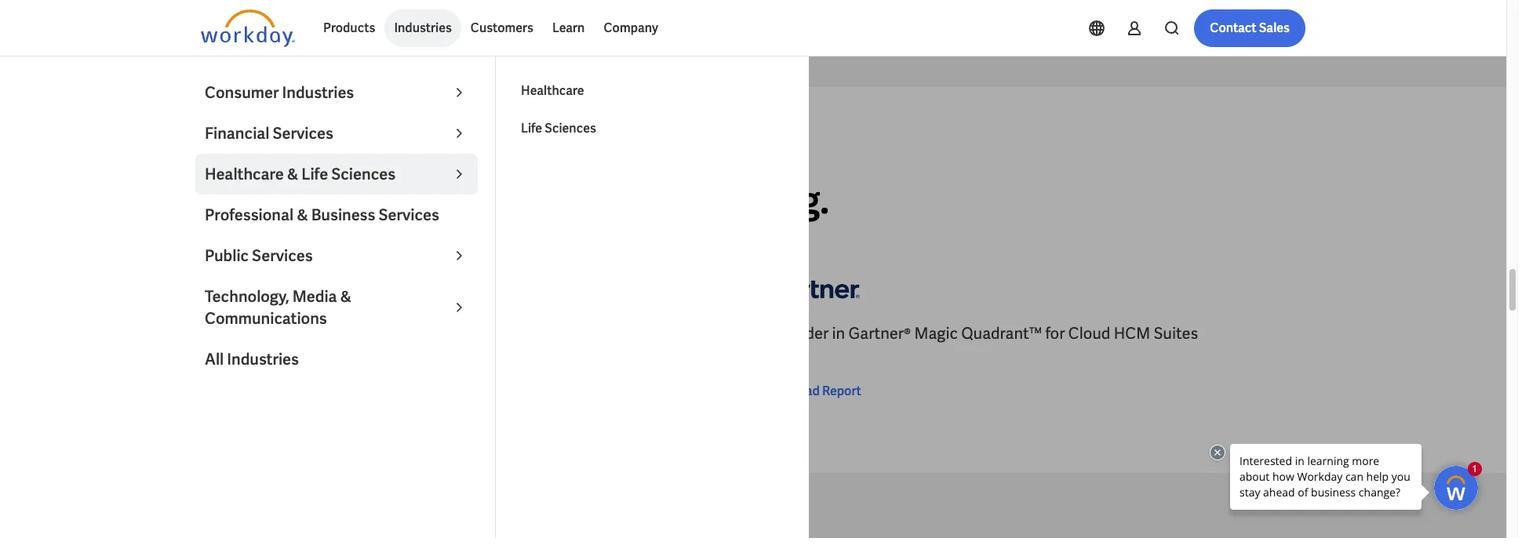 Task type: vqa. For each thing, say whether or not it's contained in the screenshot.
Life at Workday at the left of page
no



Task type: locate. For each thing, give the bounding box(es) containing it.
1 gartner® from the left
[[321, 324, 383, 344]]

for
[[518, 324, 537, 344], [618, 324, 638, 344], [1045, 324, 1065, 344]]

quadrant™
[[434, 324, 514, 344], [961, 324, 1042, 344]]

healthcare & life sciences
[[205, 164, 396, 184]]

life
[[521, 120, 542, 137], [302, 164, 328, 184]]

analysts
[[236, 138, 291, 153]]

3 for from the left
[[1045, 324, 1065, 344]]

industries for consumer industries
[[282, 82, 354, 103]]

services up "healthcare & life sciences" on the top of the page
[[273, 123, 333, 144]]

2 vertical spatial services
[[252, 246, 313, 266]]

industries inside dropdown button
[[394, 20, 452, 36]]

& inside dropdown button
[[287, 164, 298, 184]]

cloud left the hcm
[[1068, 324, 1110, 344]]

1 horizontal spatial gartner®
[[849, 324, 911, 344]]

2 gartner image from the left
[[766, 266, 860, 310]]

0 vertical spatial industries
[[394, 20, 452, 36]]

cloud inside a leader in 2023 gartner® magic quadrant™ for cloud erp for service- centric enterprises
[[541, 324, 583, 344]]

0 vertical spatial life
[[521, 120, 542, 137]]

leader up centric
[[215, 324, 264, 344]]

healthcare for healthcare
[[521, 82, 584, 99]]

report
[[822, 383, 861, 400]]

0 horizontal spatial for
[[518, 324, 537, 344]]

financial services button
[[195, 113, 478, 154]]

consumer
[[205, 82, 279, 103]]

contact
[[1210, 20, 1257, 36]]

business
[[311, 205, 375, 225]]

technology, media & communications button
[[195, 276, 478, 339]]

1 quadrant™ from the left
[[434, 324, 514, 344]]

leader inside a leader in 2023 gartner® magic quadrant™ for cloud erp for service- centric enterprises
[[215, 324, 264, 344]]

gartner image for gartner®
[[766, 266, 860, 310]]

0 horizontal spatial gartner image
[[201, 266, 295, 310]]

healthcare up life sciences at left top
[[521, 82, 584, 99]]

industries
[[394, 20, 452, 36], [282, 82, 354, 103], [227, 349, 299, 370]]

services
[[273, 123, 333, 144], [378, 205, 439, 225], [252, 246, 313, 266]]

0 horizontal spatial healthcare
[[205, 164, 284, 184]]

a up read report link
[[766, 324, 777, 344]]

1 gartner image from the left
[[201, 266, 295, 310]]

1 horizontal spatial cloud
[[1068, 324, 1110, 344]]

industries up financial services dropdown button
[[282, 82, 354, 103]]

products
[[323, 20, 375, 36]]

sciences inside dropdown button
[[331, 164, 396, 184]]

life sciences
[[521, 120, 596, 137]]

healthcare inside healthcare & life sciences dropdown button
[[205, 164, 284, 184]]

in for 2023
[[267, 324, 280, 344]]

1 horizontal spatial magic
[[914, 324, 958, 344]]

all industries link
[[195, 339, 478, 380]]

life sciences link
[[512, 110, 794, 147]]

0 horizontal spatial sciences
[[331, 164, 396, 184]]

sciences up hr,
[[545, 120, 596, 137]]

in for finance,
[[349, 176, 381, 225]]

0 horizontal spatial in
[[267, 324, 280, 344]]

0 vertical spatial services
[[273, 123, 333, 144]]

1 vertical spatial &
[[297, 205, 308, 225]]

in up report
[[832, 324, 845, 344]]

centric
[[201, 346, 253, 366]]

in inside a leader in 2023 gartner® magic quadrant™ for cloud erp for service- centric enterprises
[[267, 324, 280, 344]]

2 vertical spatial industries
[[227, 349, 299, 370]]

& right the media
[[340, 286, 352, 307]]

in left the 2023 at the bottom left of page
[[267, 324, 280, 344]]

1 horizontal spatial gartner image
[[766, 266, 860, 310]]

0 horizontal spatial quadrant™
[[434, 324, 514, 344]]

enterprises
[[257, 346, 338, 366]]

life up a leader in finance, hr, and planning.
[[521, 120, 542, 137]]

healthcare & life sciences button
[[195, 154, 478, 195]]

a down what
[[201, 176, 227, 225]]

2 horizontal spatial in
[[832, 324, 845, 344]]

hr,
[[531, 176, 592, 225]]

what analysts say
[[201, 138, 314, 153]]

gartner® up report
[[849, 324, 911, 344]]

financial services
[[205, 123, 333, 144]]

in
[[349, 176, 381, 225], [267, 324, 280, 344], [832, 324, 845, 344]]

sciences
[[545, 120, 596, 137], [331, 164, 396, 184]]

1 leader from the left
[[215, 324, 264, 344]]

& down say
[[287, 164, 298, 184]]

1 horizontal spatial for
[[618, 324, 638, 344]]

healthcare inside "healthcare" link
[[521, 82, 584, 99]]

cloud left erp
[[541, 324, 583, 344]]

healthcare
[[521, 82, 584, 99], [205, 164, 284, 184]]

1 horizontal spatial in
[[349, 176, 381, 225]]

1 horizontal spatial leader
[[780, 324, 829, 344]]

0 horizontal spatial magic
[[387, 324, 430, 344]]

1 vertical spatial industries
[[282, 82, 354, 103]]

gartner image for 2023
[[201, 266, 295, 310]]

in for gartner®
[[832, 324, 845, 344]]

life down say
[[302, 164, 328, 184]]

gartner® inside a leader in 2023 gartner® magic quadrant™ for cloud erp for service- centric enterprises
[[321, 324, 383, 344]]

0 vertical spatial &
[[287, 164, 298, 184]]

financial
[[205, 123, 269, 144]]

0 vertical spatial sciences
[[545, 120, 596, 137]]

for left erp
[[518, 324, 537, 344]]

healthcare down the what analysts say
[[205, 164, 284, 184]]

a leader in 2023 gartner® magic quadrant™ for cloud erp for service- centric enterprises
[[201, 324, 699, 366]]

0 horizontal spatial gartner®
[[321, 324, 383, 344]]

learn button
[[543, 9, 594, 47]]

for right erp
[[618, 324, 638, 344]]

0 horizontal spatial leader
[[215, 324, 264, 344]]

in up public services dropdown button
[[349, 176, 381, 225]]

healthcare for healthcare & life sciences
[[205, 164, 284, 184]]

& down "healthcare & life sciences" on the top of the page
[[297, 205, 308, 225]]

cloud
[[541, 324, 583, 344], [1068, 324, 1110, 344]]

for left the hcm
[[1045, 324, 1065, 344]]

2 cloud from the left
[[1068, 324, 1110, 344]]

say
[[293, 138, 314, 153]]

professional & business services
[[205, 205, 439, 225]]

2 horizontal spatial for
[[1045, 324, 1065, 344]]

0 horizontal spatial cloud
[[541, 324, 583, 344]]

a leader in finance, hr, and planning.
[[201, 176, 829, 225]]

industries right products
[[394, 20, 452, 36]]

consumer industries
[[205, 82, 354, 103]]

gartner®
[[321, 324, 383, 344], [849, 324, 911, 344]]

leader
[[235, 176, 342, 225]]

2 vertical spatial &
[[340, 286, 352, 307]]

service-
[[641, 324, 699, 344]]

a for a leader in 2023 gartner® magic quadrant™ for cloud erp for service- centric enterprises
[[201, 324, 212, 344]]

2 leader from the left
[[780, 324, 829, 344]]

professional
[[205, 205, 294, 225]]

1 vertical spatial healthcare
[[205, 164, 284, 184]]

and
[[599, 176, 664, 225]]

services for public services
[[252, 246, 313, 266]]

&
[[287, 164, 298, 184], [297, 205, 308, 225], [340, 286, 352, 307]]

magic
[[387, 324, 430, 344], [914, 324, 958, 344]]

0 vertical spatial healthcare
[[521, 82, 584, 99]]

1 horizontal spatial healthcare
[[521, 82, 584, 99]]

services for financial services
[[273, 123, 333, 144]]

finance,
[[388, 176, 524, 225]]

industries down the communications
[[227, 349, 299, 370]]

1 vertical spatial life
[[302, 164, 328, 184]]

1 horizontal spatial quadrant™
[[961, 324, 1042, 344]]

a up the all
[[201, 324, 212, 344]]

0 horizontal spatial life
[[302, 164, 328, 184]]

gartner® right the 2023 at the bottom left of page
[[321, 324, 383, 344]]

1 cloud from the left
[[541, 324, 583, 344]]

a inside a leader in 2023 gartner® magic quadrant™ for cloud erp for service- centric enterprises
[[201, 324, 212, 344]]

leader up read
[[780, 324, 829, 344]]

2 for from the left
[[618, 324, 638, 344]]

1 vertical spatial sciences
[[331, 164, 396, 184]]

leader
[[215, 324, 264, 344], [780, 324, 829, 344]]

2 gartner® from the left
[[849, 324, 911, 344]]

consumer industries button
[[195, 72, 478, 113]]

gartner image
[[201, 266, 295, 310], [766, 266, 860, 310]]

1 magic from the left
[[387, 324, 430, 344]]

a
[[201, 176, 227, 225], [201, 324, 212, 344], [766, 324, 777, 344]]

sciences up business on the left top of the page
[[331, 164, 396, 184]]

industries inside 'dropdown button'
[[282, 82, 354, 103]]

& inside technology, media & communications
[[340, 286, 352, 307]]

services up technology, media & communications
[[252, 246, 313, 266]]

services right business on the left top of the page
[[378, 205, 439, 225]]



Task type: describe. For each thing, give the bounding box(es) containing it.
read report
[[791, 383, 861, 400]]

suites
[[1154, 324, 1198, 344]]

professional & business services link
[[195, 195, 478, 235]]

communications
[[205, 308, 327, 329]]

read report link
[[766, 382, 861, 401]]

1 for from the left
[[518, 324, 537, 344]]

hcm
[[1114, 324, 1150, 344]]

erp
[[586, 324, 615, 344]]

healthcare link
[[512, 72, 794, 110]]

technology, media & communications
[[205, 286, 352, 329]]

technology,
[[205, 286, 289, 307]]

public
[[205, 246, 249, 266]]

public services
[[205, 246, 313, 266]]

quadrant™ inside a leader in 2023 gartner® magic quadrant™ for cloud erp for service- centric enterprises
[[434, 324, 514, 344]]

industries button
[[385, 9, 461, 47]]

& for life
[[287, 164, 298, 184]]

learn
[[552, 20, 585, 36]]

company button
[[594, 9, 668, 47]]

2023
[[284, 324, 318, 344]]

a leader in gartner® magic quadrant™ for cloud hcm suites
[[766, 324, 1198, 344]]

company
[[604, 20, 658, 36]]

a for a leader in finance, hr, and planning.
[[201, 176, 227, 225]]

1 vertical spatial services
[[378, 205, 439, 225]]

customers
[[471, 20, 533, 36]]

a for a leader in gartner® magic quadrant™ for cloud hcm suites
[[766, 324, 777, 344]]

all
[[205, 349, 224, 370]]

planning.
[[671, 176, 829, 225]]

& for business
[[297, 205, 308, 225]]

1 horizontal spatial sciences
[[545, 120, 596, 137]]

sales
[[1259, 20, 1290, 36]]

public services button
[[195, 235, 478, 276]]

2 quadrant™ from the left
[[961, 324, 1042, 344]]

customers button
[[461, 9, 543, 47]]

media
[[292, 286, 337, 307]]

leader for a leader in gartner® magic quadrant™ for cloud hcm suites
[[780, 324, 829, 344]]

magic inside a leader in 2023 gartner® magic quadrant™ for cloud erp for service- centric enterprises
[[387, 324, 430, 344]]

life inside dropdown button
[[302, 164, 328, 184]]

leader for a leader in 2023 gartner® magic quadrant™ for cloud erp for service- centric enterprises
[[215, 324, 264, 344]]

what
[[201, 138, 233, 153]]

go to the homepage image
[[201, 9, 295, 47]]

products button
[[314, 9, 385, 47]]

read
[[791, 383, 820, 400]]

contact sales
[[1210, 20, 1290, 36]]

all industries
[[205, 349, 299, 370]]

2 magic from the left
[[914, 324, 958, 344]]

contact sales link
[[1194, 9, 1306, 47]]

industries for all industries
[[227, 349, 299, 370]]

1 horizontal spatial life
[[521, 120, 542, 137]]



